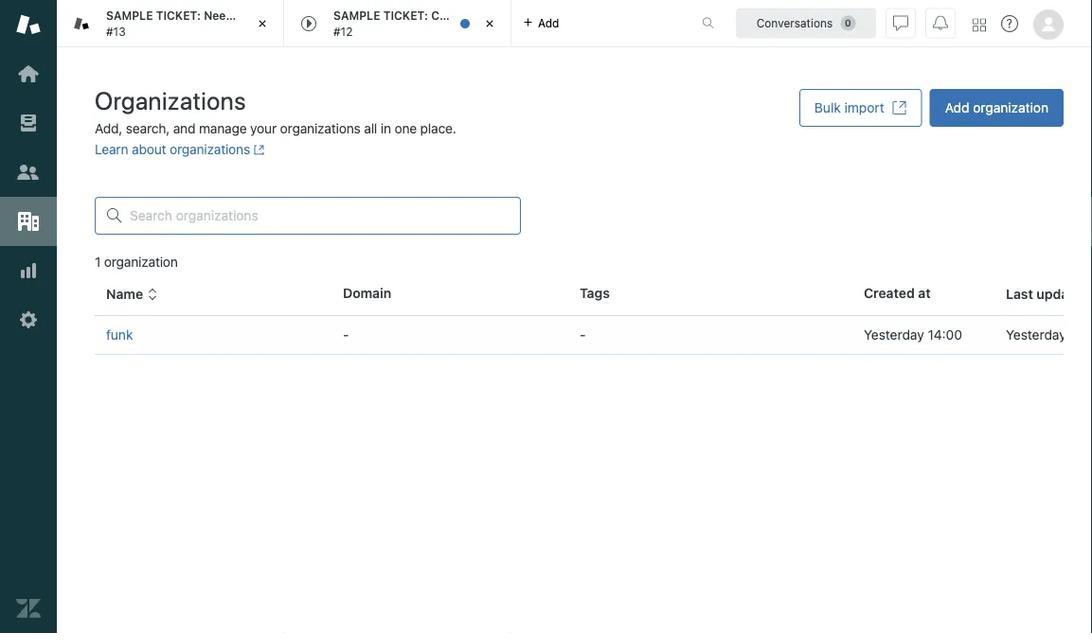 Task type: vqa. For each thing, say whether or not it's contained in the screenshot.
Marcus
no



Task type: describe. For each thing, give the bounding box(es) containing it.
sample ticket: cancel order #12
[[333, 9, 503, 38]]

organization for 1 organization
[[104, 254, 178, 270]]

yesterday for yesterday 14:0
[[1006, 327, 1066, 343]]

order
[[472, 9, 503, 22]]

sample for #13
[[106, 9, 153, 22]]

funk
[[106, 327, 133, 343]]

sample ticket: need less items than ordered #13
[[106, 9, 367, 38]]

button displays agent's chat status as invisible. image
[[893, 16, 908, 31]]

sample for #12
[[333, 9, 380, 22]]

organizations inside organizations add, search, and manage your organizations all in one place.
[[280, 121, 361, 136]]

bulk import
[[815, 100, 885, 116]]

name button
[[106, 286, 158, 303]]

customers image
[[16, 160, 41, 185]]

add button
[[512, 0, 571, 46]]

one
[[395, 121, 417, 136]]

name
[[106, 287, 143, 302]]

add organization button
[[930, 89, 1064, 127]]

last updated button
[[1006, 286, 1092, 303]]

views image
[[16, 111, 41, 135]]

add,
[[95, 121, 122, 136]]

ticket: for need
[[156, 9, 201, 22]]

(opens in a new tab) image
[[250, 144, 265, 156]]

place.
[[420, 121, 456, 136]]

domain
[[343, 286, 391, 301]]

add
[[538, 17, 559, 30]]

yesterday 14:00
[[864, 327, 962, 343]]

bulk import button
[[799, 89, 922, 127]]

last updated
[[1006, 287, 1090, 302]]

notifications image
[[933, 16, 948, 31]]

organizations add, search, and manage your organizations all in one place.
[[95, 86, 456, 136]]

1 close image from the left
[[253, 14, 272, 33]]

and
[[173, 121, 195, 136]]

2 close image from the left
[[480, 14, 499, 33]]

ordered
[[323, 9, 367, 22]]

at
[[918, 286, 931, 301]]

organizations
[[95, 86, 246, 115]]

updated
[[1037, 287, 1090, 302]]

1
[[95, 254, 101, 270]]

get started image
[[16, 62, 41, 86]]



Task type: locate. For each thing, give the bounding box(es) containing it.
yesterday for yesterday 14:00
[[864, 327, 924, 343]]

less
[[236, 9, 258, 22]]

1 ticket: from the left
[[156, 9, 201, 22]]

organization for add organization
[[973, 100, 1049, 116]]

conversations
[[757, 17, 833, 30]]

organizations image
[[16, 209, 41, 234]]

tab containing sample ticket: cancel order
[[284, 0, 512, 47]]

learn about organizations
[[95, 142, 250, 157]]

zendesk products image
[[973, 18, 986, 32]]

0 horizontal spatial organization
[[104, 254, 178, 270]]

than
[[295, 9, 320, 22]]

learn about organizations link
[[95, 142, 265, 157]]

manage
[[199, 121, 247, 136]]

#12
[[333, 25, 353, 38]]

1 vertical spatial organization
[[104, 254, 178, 270]]

1 horizontal spatial yesterday
[[1006, 327, 1066, 343]]

cancel
[[431, 9, 469, 22]]

1 horizontal spatial close image
[[480, 14, 499, 33]]

0 horizontal spatial close image
[[253, 14, 272, 33]]

close image right need
[[253, 14, 272, 33]]

organizations
[[280, 121, 361, 136], [170, 142, 250, 157]]

1 horizontal spatial -
[[580, 327, 586, 343]]

organization right the 'add'
[[973, 100, 1049, 116]]

bulk
[[815, 100, 841, 116]]

#13
[[106, 25, 126, 38]]

yesterday 14:0
[[1006, 327, 1092, 343]]

1 sample from the left
[[106, 9, 153, 22]]

tags
[[580, 286, 610, 301]]

1 vertical spatial organizations
[[170, 142, 250, 157]]

zendesk support image
[[16, 12, 41, 37]]

organizations down the manage
[[170, 142, 250, 157]]

get help image
[[1001, 15, 1018, 32]]

in
[[381, 121, 391, 136]]

all
[[364, 121, 377, 136]]

yesterday down created at
[[864, 327, 924, 343]]

ticket: left cancel
[[383, 9, 428, 22]]

created at
[[864, 286, 931, 301]]

organizations left all
[[280, 121, 361, 136]]

1 horizontal spatial sample
[[333, 9, 380, 22]]

add
[[945, 100, 970, 116]]

ticket: inside sample ticket: need less items than ordered #13
[[156, 9, 201, 22]]

organization up name button
[[104, 254, 178, 270]]

- down the tags
[[580, 327, 586, 343]]

1 organization
[[95, 254, 178, 270]]

tab containing sample ticket: need less items than ordered
[[57, 0, 367, 47]]

ticket: left need
[[156, 9, 201, 22]]

2 yesterday from the left
[[1006, 327, 1066, 343]]

your
[[250, 121, 277, 136]]

0 horizontal spatial organizations
[[170, 142, 250, 157]]

1 yesterday from the left
[[864, 327, 924, 343]]

1 tab from the left
[[57, 0, 367, 47]]

0 horizontal spatial ticket:
[[156, 9, 201, 22]]

need
[[204, 9, 233, 22]]

2 sample from the left
[[333, 9, 380, 22]]

about
[[132, 142, 166, 157]]

0 vertical spatial organizations
[[280, 121, 361, 136]]

2 tab from the left
[[284, 0, 512, 47]]

funk link
[[106, 327, 133, 343]]

search,
[[126, 121, 170, 136]]

last
[[1006, 287, 1033, 302]]

1 - from the left
[[343, 327, 349, 343]]

learn
[[95, 142, 128, 157]]

tabs tab list
[[57, 0, 682, 47]]

organization inside button
[[973, 100, 1049, 116]]

tab
[[57, 0, 367, 47], [284, 0, 512, 47]]

organization
[[973, 100, 1049, 116], [104, 254, 178, 270]]

- down domain
[[343, 327, 349, 343]]

yesterday down last updated
[[1006, 327, 1066, 343]]

yesterday
[[864, 327, 924, 343], [1006, 327, 1066, 343]]

sample inside sample ticket: cancel order #12
[[333, 9, 380, 22]]

2 - from the left
[[580, 327, 586, 343]]

add organization
[[945, 100, 1049, 116]]

ticket: inside sample ticket: cancel order #12
[[383, 9, 428, 22]]

sample up the #13
[[106, 9, 153, 22]]

0 horizontal spatial sample
[[106, 9, 153, 22]]

sample
[[106, 9, 153, 22], [333, 9, 380, 22]]

close image right cancel
[[480, 14, 499, 33]]

conversations button
[[736, 8, 876, 38]]

1 horizontal spatial organization
[[973, 100, 1049, 116]]

main element
[[0, 0, 57, 634]]

0 horizontal spatial yesterday
[[864, 327, 924, 343]]

reporting image
[[16, 259, 41, 283]]

-
[[343, 327, 349, 343], [580, 327, 586, 343]]

close image
[[253, 14, 272, 33], [480, 14, 499, 33]]

2 ticket: from the left
[[383, 9, 428, 22]]

sample inside sample ticket: need less items than ordered #13
[[106, 9, 153, 22]]

14:00
[[928, 327, 962, 343]]

1 horizontal spatial ticket:
[[383, 9, 428, 22]]

Search organizations field
[[130, 207, 509, 225]]

sample up #12
[[333, 9, 380, 22]]

import
[[845, 100, 885, 116]]

items
[[261, 9, 292, 22]]

14:0
[[1070, 327, 1092, 343]]

0 vertical spatial organization
[[973, 100, 1049, 116]]

1 horizontal spatial organizations
[[280, 121, 361, 136]]

admin image
[[16, 308, 41, 333]]

ticket: for cancel
[[383, 9, 428, 22]]

created
[[864, 286, 915, 301]]

zendesk image
[[16, 597, 41, 621]]

0 horizontal spatial -
[[343, 327, 349, 343]]

ticket:
[[156, 9, 201, 22], [383, 9, 428, 22]]



